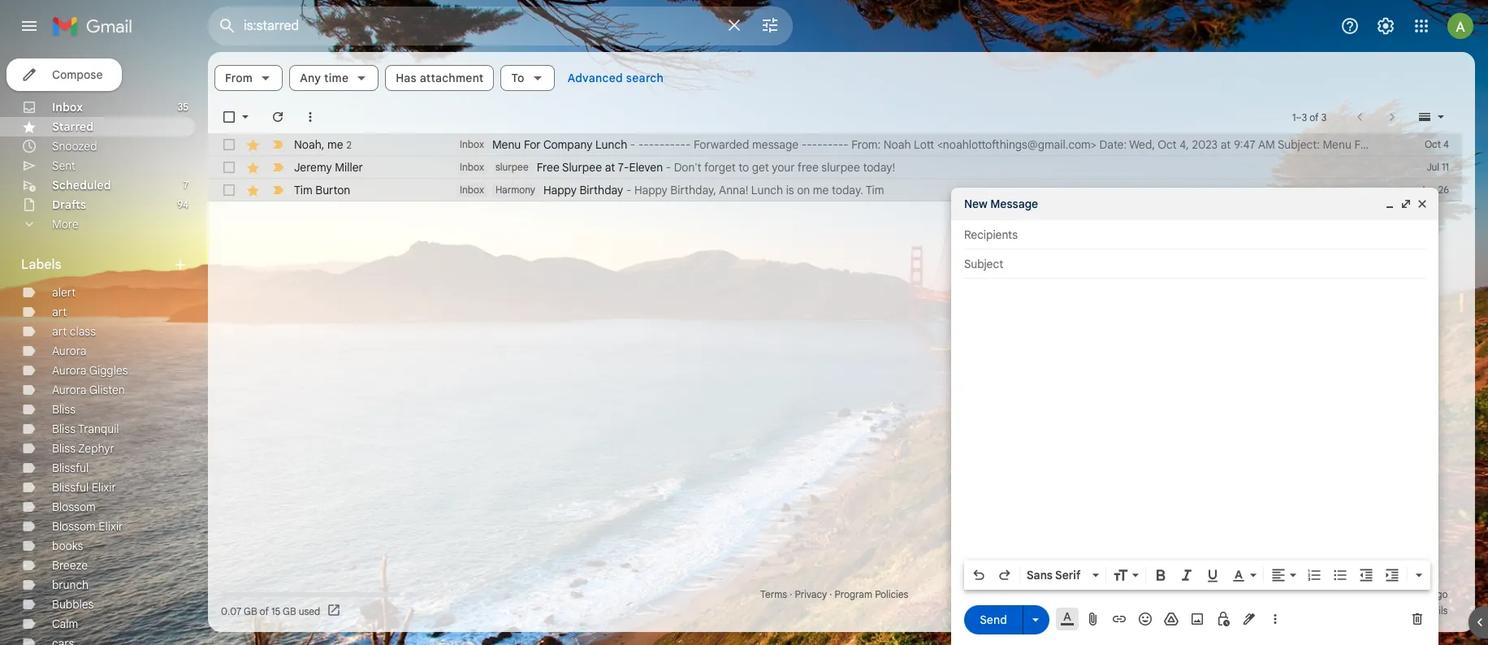 Task type: locate. For each thing, give the bounding box(es) containing it.
blissful down bliss zephyr link at the bottom of page
[[52, 461, 89, 475]]

advanced search button
[[561, 63, 671, 93]]

1 vertical spatial blossom
[[52, 519, 96, 534]]

insert link ‪(⌘k)‬ image
[[1112, 611, 1128, 627]]

3 aurora from the top
[[52, 383, 86, 397]]

2 bliss from the top
[[52, 422, 76, 436]]

35
[[178, 101, 189, 113]]

3 right '1'
[[1303, 111, 1308, 123]]

today.
[[832, 183, 864, 198]]

1 bliss from the top
[[52, 402, 76, 417]]

happy down free
[[544, 183, 577, 198]]

bliss zephyr link
[[52, 441, 114, 456]]

0 vertical spatial of
[[1310, 111, 1320, 123]]

2 horizontal spatial lunch
[[1427, 137, 1459, 152]]

1 horizontal spatial gb
[[283, 605, 296, 617]]

0 horizontal spatial of
[[260, 605, 269, 617]]

aurora glisten
[[52, 383, 125, 397]]

at left "7-"
[[605, 160, 615, 175]]

1 gb from the left
[[244, 605, 257, 617]]

1 horizontal spatial at
[[1221, 137, 1232, 152]]

elixir down blissful elixir on the bottom left of the page
[[99, 519, 123, 534]]

details
[[1419, 605, 1449, 617]]

bliss down bliss link
[[52, 422, 76, 436]]

privacy
[[795, 588, 828, 601]]

blissful elixir link
[[52, 480, 116, 495]]

brunch
[[52, 578, 89, 593]]

2 tim from the left
[[866, 183, 885, 198]]

menu right subject:
[[1324, 137, 1352, 152]]

time
[[324, 71, 349, 85]]

don't
[[674, 160, 702, 175]]

1 tim from the left
[[294, 183, 313, 198]]

0 horizontal spatial at
[[605, 160, 615, 175]]

blossom down blossom link
[[52, 519, 96, 534]]

toggle confidential mode image
[[1216, 611, 1232, 627]]

gb right 15
[[283, 605, 296, 617]]

lunch up "7-"
[[596, 137, 628, 152]]

zephyr
[[78, 441, 114, 456]]

used
[[299, 605, 320, 617]]

of left 15
[[260, 605, 269, 617]]

1 vertical spatial art
[[52, 324, 67, 339]]

inbox inside the 'inbox menu for company lunch - ---------- forwarded message --------- from: noah lott <noahlottofthings@gmail.com> date: wed, oct 4, 2023 at 9:47 am subject: menu for company lunch to: an'
[[460, 138, 484, 150]]

1 row from the top
[[208, 133, 1489, 156]]

1 vertical spatial of
[[260, 605, 269, 617]]

–
[[1297, 111, 1303, 123]]

0 horizontal spatial company
[[544, 137, 593, 152]]

gmail image
[[52, 10, 141, 42]]

lott
[[914, 137, 935, 152]]

noah , me 2
[[294, 137, 352, 152]]

alert
[[52, 285, 76, 300]]

lunch left is
[[752, 183, 784, 198]]

more button
[[0, 215, 195, 234]]

2 art from the top
[[52, 324, 67, 339]]

Search mail text field
[[244, 18, 715, 34]]

None checkbox
[[221, 109, 237, 125], [221, 159, 237, 176], [221, 109, 237, 125], [221, 159, 237, 176]]

me right on
[[813, 183, 829, 198]]

1 3 from the left
[[1303, 111, 1308, 123]]

elixir up blossom link
[[92, 480, 116, 495]]

for up free
[[524, 137, 541, 152]]

of right the –
[[1310, 111, 1320, 123]]

birthday
[[580, 183, 624, 198]]

inbox inside labels navigation
[[52, 100, 83, 115]]

0 horizontal spatial happy
[[544, 183, 577, 198]]

<noahlottofthings@gmail.com>
[[938, 137, 1097, 152]]

1 art from the top
[[52, 305, 67, 319]]

inbox up starred
[[52, 100, 83, 115]]

labels heading
[[21, 257, 172, 273]]

company up slurpee
[[544, 137, 593, 152]]

2 vertical spatial aurora
[[52, 383, 86, 397]]

1 vertical spatial elixir
[[99, 519, 123, 534]]

oct left 4, in the top right of the page
[[1158, 137, 1177, 152]]

menu
[[492, 137, 521, 152], [1324, 137, 1352, 152]]

2 blossom from the top
[[52, 519, 96, 534]]

company down toggle split pane mode image
[[1375, 137, 1424, 152]]

0 horizontal spatial lunch
[[596, 137, 628, 152]]

drafts link
[[52, 198, 86, 212]]

1 vertical spatial at
[[605, 160, 615, 175]]

inbox down attachment
[[460, 138, 484, 150]]

new
[[965, 197, 988, 211]]

serif
[[1056, 568, 1081, 583]]

aurora down art class link
[[52, 344, 86, 358]]

more formatting options image
[[1412, 567, 1428, 584]]

1 horizontal spatial oct
[[1426, 138, 1442, 150]]

· right terms at the bottom right of page
[[790, 588, 793, 601]]

main content
[[208, 52, 1489, 632]]

insert photo image
[[1190, 611, 1206, 627]]

tim down today!
[[866, 183, 885, 198]]

1 horizontal spatial lunch
[[752, 183, 784, 198]]

slurpee up today.
[[822, 160, 861, 175]]

0 vertical spatial aurora
[[52, 344, 86, 358]]

blissful down blissful link
[[52, 480, 89, 495]]

aurora down aurora link
[[52, 363, 86, 378]]

0 horizontal spatial noah
[[294, 137, 322, 152]]

advanced search
[[568, 71, 664, 85]]

blossom elixir link
[[52, 519, 123, 534]]

1 horizontal spatial for
[[1355, 137, 1372, 152]]

numbered list ‪(⌘⇧7)‬ image
[[1307, 567, 1323, 584]]

Subject field
[[965, 256, 1426, 272]]

sans
[[1027, 568, 1053, 583]]

1 – 3 of 3
[[1293, 111, 1327, 123]]

clear search image
[[718, 9, 751, 41]]

am
[[1259, 137, 1276, 152]]

1 blossom from the top
[[52, 500, 96, 514]]

any time button
[[289, 65, 379, 91]]

,
[[322, 137, 325, 152]]

1 horizontal spatial ·
[[830, 588, 833, 601]]

oct left '4' on the right
[[1426, 138, 1442, 150]]

0 horizontal spatial gb
[[244, 605, 257, 617]]

2 row from the top
[[208, 156, 1463, 179]]

1 vertical spatial bliss
[[52, 422, 76, 436]]

1 · from the left
[[790, 588, 793, 601]]

blossom for blossom elixir
[[52, 519, 96, 534]]

0 horizontal spatial 3
[[1303, 111, 1308, 123]]

1 horizontal spatial noah
[[884, 137, 911, 152]]

tim
[[294, 183, 313, 198], [866, 183, 885, 198]]

3
[[1303, 111, 1308, 123], [1322, 111, 1327, 123]]

31
[[1383, 588, 1392, 601]]

blissful
[[52, 461, 89, 475], [52, 480, 89, 495]]

blossom
[[52, 500, 96, 514], [52, 519, 96, 534]]

free
[[798, 160, 819, 175]]

1 horizontal spatial happy
[[635, 183, 668, 198]]

bliss up bliss tranquil at bottom left
[[52, 402, 76, 417]]

row up today!
[[208, 133, 1489, 156]]

1 horizontal spatial of
[[1310, 111, 1320, 123]]

None search field
[[208, 7, 793, 46]]

Message Body text field
[[965, 287, 1426, 556]]

1 vertical spatial blissful
[[52, 480, 89, 495]]

program
[[835, 588, 873, 601]]

breeze
[[52, 558, 88, 573]]

to
[[512, 71, 525, 85]]

starred link
[[52, 119, 94, 134]]

alert link
[[52, 285, 76, 300]]

bold ‪(⌘b)‬ image
[[1153, 567, 1170, 584]]

snoozed link
[[52, 139, 97, 154]]

0 horizontal spatial me
[[327, 137, 343, 152]]

row up today.
[[208, 156, 1463, 179]]

art down art link
[[52, 324, 67, 339]]

3 right the –
[[1322, 111, 1327, 123]]

3 bliss from the top
[[52, 441, 76, 456]]

art for art link
[[52, 305, 67, 319]]

bliss up blissful link
[[52, 441, 76, 456]]

me right ,
[[327, 137, 343, 152]]

bubbles link
[[52, 597, 94, 612]]

more
[[52, 217, 78, 232]]

1 horizontal spatial company
[[1375, 137, 1424, 152]]

· right privacy in the right of the page
[[830, 588, 833, 601]]

elixir for blissful elixir
[[92, 480, 116, 495]]

eleven
[[629, 160, 663, 175]]

tim burton
[[294, 183, 351, 198]]

underline ‪(⌘u)‬ image
[[1205, 568, 1222, 584]]

gb
[[244, 605, 257, 617], [283, 605, 296, 617]]

0 vertical spatial blossom
[[52, 500, 96, 514]]

me
[[327, 137, 343, 152], [813, 183, 829, 198]]

noah
[[294, 137, 322, 152], [884, 137, 911, 152]]

tim down jeremy
[[294, 183, 313, 198]]

bliss zephyr
[[52, 441, 114, 456]]

account
[[1308, 588, 1344, 601]]

menu up harmony
[[492, 137, 521, 152]]

of inside "footer"
[[260, 605, 269, 617]]

happy down eleven
[[635, 183, 668, 198]]

1 horizontal spatial tim
[[866, 183, 885, 198]]

from button
[[215, 65, 283, 91]]

more image
[[302, 109, 319, 125]]

0 vertical spatial bliss
[[52, 402, 76, 417]]

tranquil
[[78, 422, 119, 436]]

None checkbox
[[221, 137, 237, 153], [221, 182, 237, 198], [221, 137, 237, 153], [221, 182, 237, 198]]

terms
[[761, 588, 788, 601]]

anna!
[[719, 183, 749, 198]]

0 horizontal spatial menu
[[492, 137, 521, 152]]

2 · from the left
[[830, 588, 833, 601]]

2 for from the left
[[1355, 137, 1372, 152]]

jeremy miller
[[294, 160, 363, 175]]

scheduled link
[[52, 178, 111, 193]]

art class
[[52, 324, 96, 339]]

free slurpee at 7-eleven - don't forget to get your free slurpee today!
[[537, 160, 896, 175]]

2 aurora from the top
[[52, 363, 86, 378]]

0 horizontal spatial for
[[524, 137, 541, 152]]

aurora for aurora giggles
[[52, 363, 86, 378]]

0 vertical spatial blissful
[[52, 461, 89, 475]]

row down free
[[208, 179, 1463, 202]]

1 horizontal spatial me
[[813, 183, 829, 198]]

any time
[[300, 71, 349, 85]]

aurora up bliss link
[[52, 383, 86, 397]]

blissful for blissful link
[[52, 461, 89, 475]]

1 vertical spatial me
[[813, 183, 829, 198]]

blossom down blissful elixir on the bottom left of the page
[[52, 500, 96, 514]]

art down alert 'link'
[[52, 305, 67, 319]]

0 vertical spatial art
[[52, 305, 67, 319]]

jeremy
[[294, 160, 332, 175]]

2 blissful from the top
[[52, 480, 89, 495]]

attachment
[[420, 71, 484, 85]]

2 happy from the left
[[635, 183, 668, 198]]

3 row from the top
[[208, 179, 1463, 202]]

lunch up 11
[[1427, 137, 1459, 152]]

1 blissful from the top
[[52, 461, 89, 475]]

1 aurora from the top
[[52, 344, 86, 358]]

sent
[[52, 158, 76, 173]]

toggle split pane mode image
[[1417, 109, 1434, 125]]

message
[[991, 197, 1039, 211]]

noah up jeremy
[[294, 137, 322, 152]]

bubbles
[[52, 597, 94, 612]]

4
[[1444, 138, 1450, 150]]

1 horizontal spatial menu
[[1324, 137, 1352, 152]]

for right subject:
[[1355, 137, 1372, 152]]

at left the 9:47
[[1221, 137, 1232, 152]]

inbox link
[[52, 100, 83, 115]]

2 vertical spatial bliss
[[52, 441, 76, 456]]

forget
[[705, 160, 736, 175]]

slurpee up harmony
[[496, 161, 529, 173]]

send button
[[965, 605, 1023, 634]]

gb right '0.07'
[[244, 605, 257, 617]]

wed,
[[1130, 137, 1156, 152]]

0 horizontal spatial ·
[[790, 588, 793, 601]]

1 horizontal spatial 3
[[1322, 111, 1327, 123]]

recipients
[[965, 228, 1018, 242]]

noah left lott
[[884, 137, 911, 152]]

0 vertical spatial elixir
[[92, 480, 116, 495]]

attach files image
[[1086, 611, 1102, 627]]

details link
[[1419, 605, 1449, 617]]

row
[[208, 133, 1489, 156], [208, 156, 1463, 179], [208, 179, 1463, 202]]

inbox left free
[[460, 161, 484, 173]]

labels navigation
[[0, 52, 208, 645]]

1 vertical spatial aurora
[[52, 363, 86, 378]]

0 horizontal spatial tim
[[294, 183, 313, 198]]

get
[[752, 160, 769, 175]]

footer
[[208, 587, 1463, 619]]

·
[[790, 588, 793, 601], [830, 588, 833, 601]]

0 vertical spatial at
[[1221, 137, 1232, 152]]



Task type: vqa. For each thing, say whether or not it's contained in the screenshot.
the rightmost The Know,
no



Task type: describe. For each thing, give the bounding box(es) containing it.
today!
[[863, 160, 896, 175]]

blissful for blissful elixir
[[52, 480, 89, 495]]

books link
[[52, 539, 83, 553]]

support image
[[1341, 16, 1361, 36]]

1 for from the left
[[524, 137, 541, 152]]

brunch link
[[52, 578, 89, 593]]

burton
[[316, 183, 351, 198]]

2 3 from the left
[[1322, 111, 1327, 123]]

class
[[70, 324, 96, 339]]

on
[[798, 183, 811, 198]]

terms link
[[761, 588, 788, 601]]

row containing tim burton
[[208, 179, 1463, 202]]

row containing noah
[[208, 133, 1489, 156]]

art class link
[[52, 324, 96, 339]]

jun 26
[[1421, 184, 1450, 196]]

giggles
[[89, 363, 128, 378]]

free
[[537, 160, 560, 175]]

blossom link
[[52, 500, 96, 514]]

94
[[177, 198, 189, 211]]

bliss link
[[52, 402, 76, 417]]

advanced
[[568, 71, 623, 85]]

compose button
[[7, 59, 122, 91]]

subject:
[[1279, 137, 1321, 152]]

7
[[184, 179, 189, 191]]

ago
[[1432, 588, 1449, 601]]

new message dialog
[[952, 188, 1439, 645]]

follow link to manage storage image
[[327, 603, 343, 619]]

indent more ‪(⌘])‬ image
[[1385, 567, 1401, 584]]

happy birthday - happy birthday, anna! lunch is on me today. tim
[[544, 183, 885, 198]]

bliss for bliss link
[[52, 402, 76, 417]]

insert files using drive image
[[1164, 611, 1180, 627]]

4,
[[1180, 137, 1190, 152]]

bliss tranquil
[[52, 422, 119, 436]]

9:47
[[1235, 137, 1256, 152]]

2
[[347, 139, 352, 151]]

undo ‪(⌘z)‬ image
[[971, 567, 988, 584]]

your
[[772, 160, 795, 175]]

compose
[[52, 67, 103, 82]]

sent link
[[52, 158, 76, 173]]

aurora link
[[52, 344, 86, 358]]

0.07
[[221, 605, 242, 617]]

0 horizontal spatial oct
[[1158, 137, 1177, 152]]

bliss tranquil link
[[52, 422, 119, 436]]

an
[[1479, 137, 1489, 152]]

to
[[739, 160, 750, 175]]

privacy link
[[795, 588, 828, 601]]

search
[[626, 71, 664, 85]]

harmony
[[496, 184, 536, 196]]

jun
[[1421, 184, 1437, 196]]

1 horizontal spatial slurpee
[[822, 160, 861, 175]]

to:
[[1461, 137, 1476, 152]]

labels
[[21, 257, 61, 273]]

terms · privacy · program policies
[[761, 588, 909, 601]]

15
[[271, 605, 281, 617]]

redo ‪(⌘y)‬ image
[[997, 567, 1014, 584]]

drafts
[[52, 198, 86, 212]]

blossom for blossom link
[[52, 500, 96, 514]]

activity:
[[1346, 588, 1381, 601]]

main content containing from
[[208, 52, 1489, 632]]

pop out image
[[1400, 198, 1413, 211]]

2 menu from the left
[[1324, 137, 1352, 152]]

glisten
[[89, 383, 125, 397]]

italic ‪(⌘i)‬ image
[[1179, 567, 1196, 584]]

discard draft ‪(⌘⇧d)‬ image
[[1410, 611, 1426, 627]]

indent less ‪(⌘[)‬ image
[[1359, 567, 1375, 584]]

aurora for aurora glisten
[[52, 383, 86, 397]]

minimize image
[[1384, 198, 1397, 211]]

aurora glisten link
[[52, 383, 125, 397]]

scheduled
[[52, 178, 111, 193]]

2 company from the left
[[1375, 137, 1424, 152]]

insert signature image
[[1242, 611, 1258, 627]]

has attachment button
[[385, 65, 495, 91]]

breeze link
[[52, 558, 88, 573]]

more send options image
[[1028, 612, 1044, 628]]

last
[[1286, 588, 1305, 601]]

advanced search options image
[[754, 9, 787, 41]]

bulleted list ‪(⌘⇧8)‬ image
[[1333, 567, 1349, 584]]

art for art class
[[52, 324, 67, 339]]

2023
[[1193, 137, 1218, 152]]

formatting options toolbar
[[965, 561, 1431, 590]]

1 menu from the left
[[492, 137, 521, 152]]

0 vertical spatial me
[[327, 137, 343, 152]]

date:
[[1100, 137, 1127, 152]]

1 happy from the left
[[544, 183, 577, 198]]

slurpee
[[562, 160, 602, 175]]

aurora for aurora link
[[52, 344, 86, 358]]

more options image
[[1271, 611, 1281, 627]]

7-
[[618, 160, 630, 175]]

has
[[396, 71, 417, 85]]

main menu image
[[20, 16, 39, 36]]

elixir for blossom elixir
[[99, 519, 123, 534]]

insert emoji ‪(⌘⇧2)‬ image
[[1138, 611, 1154, 627]]

jul 11
[[1427, 161, 1450, 173]]

refresh image
[[270, 109, 286, 125]]

policies
[[875, 588, 909, 601]]

any
[[300, 71, 321, 85]]

footer containing terms
[[208, 587, 1463, 619]]

sans serif option
[[1024, 567, 1090, 584]]

26
[[1439, 184, 1450, 196]]

settings image
[[1377, 16, 1396, 36]]

bliss for bliss zephyr
[[52, 441, 76, 456]]

close image
[[1417, 198, 1430, 211]]

search mail image
[[213, 11, 242, 41]]

art link
[[52, 305, 67, 319]]

row containing jeremy miller
[[208, 156, 1463, 179]]

inbox left harmony
[[460, 184, 484, 196]]

minutes
[[1394, 588, 1429, 601]]

0.07 gb of 15 gb used
[[221, 605, 320, 617]]

11
[[1443, 161, 1450, 173]]

starred
[[52, 119, 94, 134]]

from
[[225, 71, 253, 85]]

forwarded
[[694, 137, 750, 152]]

is
[[786, 183, 795, 198]]

bliss for bliss tranquil
[[52, 422, 76, 436]]

0 horizontal spatial slurpee
[[496, 161, 529, 173]]

send
[[980, 612, 1008, 627]]

2 gb from the left
[[283, 605, 296, 617]]

1 company from the left
[[544, 137, 593, 152]]

calm
[[52, 617, 78, 632]]



